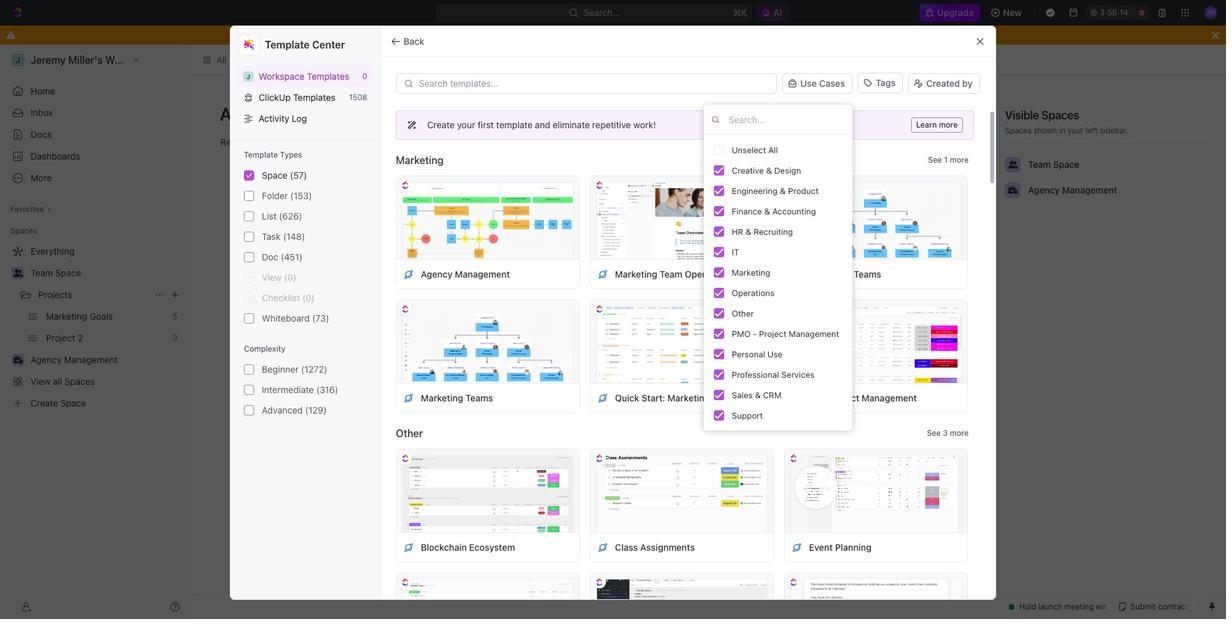 Task type: vqa. For each thing, say whether or not it's contained in the screenshot.
Agency Management to the top
yes



Task type: describe. For each thing, give the bounding box(es) containing it.
(1272)
[[301, 364, 327, 375]]

accounting
[[772, 206, 816, 216]]

use inside "personal use" button
[[768, 349, 783, 359]]

quick start: marketing
[[615, 392, 710, 403]]

creative & design button
[[709, 160, 848, 181]]

1 horizontal spatial team
[[660, 269, 682, 279]]

unselect all button
[[709, 140, 848, 160]]

folder
[[262, 190, 288, 201]]

inbox
[[31, 107, 53, 118]]

team inside tree
[[31, 268, 53, 278]]

team space inside tree
[[31, 268, 81, 278]]

3:58:14
[[1100, 8, 1128, 17]]

0 vertical spatial all spaces
[[216, 54, 259, 65]]

& for engineering
[[780, 186, 786, 196]]

docs link
[[5, 125, 185, 145]]

new button
[[985, 3, 1030, 23]]

1
[[944, 155, 948, 165]]

projects
[[38, 289, 72, 300]]

professional
[[732, 369, 779, 380]]

ecosystem
[[469, 542, 515, 553]]

jeremy miller's workspace, , element
[[243, 71, 254, 81]]

finance & accounting button
[[709, 201, 848, 222]]

(148)
[[283, 231, 305, 242]]

support
[[732, 410, 763, 421]]

use inside use cases button
[[800, 78, 817, 89]]

checklist
[[262, 293, 300, 303]]

creative & design
[[732, 165, 801, 175]]

management inside button
[[789, 329, 839, 339]]

& for finance
[[764, 206, 770, 216]]

sidebar.
[[1100, 126, 1129, 135]]

Search templates... text field
[[419, 79, 770, 89]]

view (0)
[[262, 272, 296, 283]]

task (148)
[[262, 231, 305, 242]]

design
[[774, 165, 801, 175]]

inbox link
[[5, 103, 185, 123]]

marketing inside button
[[732, 267, 770, 277]]

j
[[246, 72, 250, 80]]

1 vertical spatial all spaces
[[220, 103, 307, 125]]

0 vertical spatial agency management
[[1028, 185, 1117, 195]]

use cases button
[[783, 72, 853, 95]]

1 horizontal spatial teams
[[854, 269, 881, 279]]

doc (451)
[[262, 252, 303, 262]]

1 vertical spatial project
[[829, 392, 859, 403]]

intermediate
[[262, 384, 314, 395]]

recruiting
[[754, 226, 793, 237]]

left
[[1086, 126, 1098, 135]]

all spaces joined
[[563, 281, 624, 291]]

see 1 more button
[[923, 153, 974, 168]]

see 3 more button
[[922, 426, 974, 441]]

space (57)
[[262, 170, 307, 181]]

tree inside sidebar navigation
[[5, 241, 185, 414]]

operations button
[[709, 283, 848, 303]]

more for other
[[950, 429, 969, 438]]

template
[[496, 119, 533, 130]]

1 horizontal spatial team space
[[1028, 159, 1080, 170]]

view
[[262, 272, 282, 283]]

other button
[[709, 303, 848, 324]]

(153)
[[290, 190, 312, 201]]

other inside button
[[732, 308, 754, 318]]

class assignments
[[615, 542, 695, 553]]

list (626)
[[262, 211, 302, 222]]

spaces up in
[[1042, 109, 1079, 122]]

personal use button
[[709, 344, 848, 365]]

advanced (129)
[[262, 405, 327, 416]]

professional services
[[732, 369, 815, 380]]

1 vertical spatial marketing teams
[[421, 392, 493, 403]]

see for other
[[927, 429, 941, 438]]

see 3 more
[[927, 429, 969, 438]]

finance & accounting
[[732, 206, 816, 216]]

blockchain ecosystem
[[421, 542, 515, 553]]

event planning
[[809, 542, 872, 553]]

(451)
[[281, 252, 303, 262]]

& for creative
[[766, 165, 772, 175]]

professional services button
[[709, 365, 848, 385]]

services
[[781, 369, 815, 380]]

beginner
[[262, 364, 299, 375]]

engineering & product
[[732, 186, 819, 196]]

create
[[427, 119, 455, 130]]

clickup templates
[[259, 92, 336, 103]]

hr & recruiting
[[732, 226, 793, 237]]

user group image
[[13, 270, 23, 277]]

creative
[[732, 165, 764, 175]]

support button
[[709, 406, 848, 426]]

back
[[404, 35, 424, 46]]

home link
[[5, 81, 185, 102]]

center
[[312, 39, 345, 50]]

first
[[478, 119, 494, 130]]

hr
[[732, 226, 743, 237]]

home
[[31, 86, 55, 96]]

projects link
[[38, 285, 149, 305]]

0 vertical spatial marketing teams
[[809, 269, 881, 279]]

and
[[535, 119, 550, 130]]

seo
[[809, 392, 827, 403]]

sales & crm button
[[709, 385, 848, 406]]

workspace
[[259, 71, 305, 82]]

in
[[1059, 126, 1066, 135]]

0
[[362, 72, 367, 81]]

all inside button
[[768, 145, 778, 155]]

activity
[[259, 113, 289, 124]]

learn more
[[916, 120, 958, 130]]

operations inside 'button'
[[732, 288, 775, 298]]

activity log button
[[238, 108, 372, 129]]

(626)
[[279, 211, 302, 222]]

create your first template and eliminate repetitive work!
[[427, 119, 656, 130]]



Task type: locate. For each thing, give the bounding box(es) containing it.
upgrade
[[937, 7, 974, 18]]

1 vertical spatial new
[[913, 109, 932, 120]]

0 horizontal spatial team space
[[31, 268, 81, 278]]

project
[[759, 329, 787, 339], [829, 392, 859, 403]]

pmo
[[732, 329, 751, 339]]

planning
[[835, 542, 872, 553]]

1 horizontal spatial use
[[800, 78, 817, 89]]

search...
[[584, 7, 620, 18]]

task
[[262, 231, 281, 242]]

it button
[[709, 242, 848, 262]]

project inside button
[[759, 329, 787, 339]]

space inside team space link
[[55, 268, 81, 278]]

(0) right view
[[284, 272, 296, 283]]

spaces down clickup on the top left
[[245, 103, 307, 125]]

spaces left joined
[[574, 281, 600, 291]]

(129)
[[305, 405, 327, 416]]

1 vertical spatial other
[[396, 428, 423, 439]]

more inside "link"
[[939, 120, 958, 130]]

more right 3
[[950, 429, 969, 438]]

your left first
[[457, 119, 475, 130]]

& inside 'button'
[[766, 165, 772, 175]]

sales
[[732, 390, 753, 400]]

checklist (0)
[[262, 293, 315, 303]]

1 horizontal spatial agency
[[1028, 185, 1060, 195]]

favorites
[[10, 204, 44, 214]]

cases
[[819, 78, 845, 89]]

template left types
[[244, 150, 278, 160]]

0 vertical spatial use
[[800, 78, 817, 89]]

template for template center
[[265, 39, 310, 50]]

see left 3
[[927, 429, 941, 438]]

1 horizontal spatial other
[[732, 308, 754, 318]]

0 horizontal spatial new
[[913, 109, 932, 120]]

0 vertical spatial templates
[[307, 71, 349, 82]]

personal use
[[732, 349, 783, 359]]

beginner (1272)
[[262, 364, 327, 375]]

0 horizontal spatial project
[[759, 329, 787, 339]]

spaces down favorites
[[10, 226, 37, 236]]

learn
[[916, 120, 937, 130]]

(73)
[[312, 313, 329, 324]]

doc
[[262, 252, 278, 262]]

operations
[[685, 269, 731, 279], [732, 288, 775, 298]]

& for hr
[[746, 226, 752, 237]]

complexity
[[244, 344, 286, 354]]

0 horizontal spatial team
[[31, 268, 53, 278]]

team space down shown
[[1028, 159, 1080, 170]]

0 vertical spatial teams
[[854, 269, 881, 279]]

0 horizontal spatial teams
[[466, 392, 493, 403]]

business time image
[[1008, 186, 1018, 194]]

⌘k
[[733, 7, 747, 18]]

new for new
[[1003, 7, 1022, 18]]

& left 'crm'
[[755, 390, 761, 400]]

use down pmo - project management button on the bottom right
[[768, 349, 783, 359]]

use cases
[[800, 78, 845, 89]]

all spaces
[[216, 54, 259, 65], [220, 103, 307, 125]]

marketing button
[[709, 262, 848, 283]]

whiteboard
[[262, 313, 310, 324]]

0 vertical spatial project
[[759, 329, 787, 339]]

Search Spaces... text field
[[844, 133, 942, 152]]

0 horizontal spatial operations
[[685, 269, 731, 279]]

event
[[809, 542, 833, 553]]

0 vertical spatial see
[[928, 155, 942, 165]]

1 vertical spatial (0)
[[302, 293, 315, 303]]

template up workspace
[[265, 39, 310, 50]]

1 vertical spatial operations
[[732, 288, 775, 298]]

0 vertical spatial other
[[732, 308, 754, 318]]

(0) up (73) on the bottom of the page
[[302, 293, 315, 303]]

& left design
[[766, 165, 772, 175]]

agency management
[[1028, 185, 1117, 195], [421, 269, 510, 279]]

unselect all
[[732, 145, 778, 155]]

seo project management
[[809, 392, 917, 403]]

work!
[[633, 119, 656, 130]]

(0) for view (0)
[[284, 272, 296, 283]]

templates
[[307, 71, 349, 82], [293, 92, 336, 103]]

& right hr
[[746, 226, 752, 237]]

0 vertical spatial (0)
[[284, 272, 296, 283]]

spaces down visible
[[1005, 126, 1032, 135]]

& for sales
[[755, 390, 761, 400]]

spaces up j
[[229, 54, 259, 65]]

more
[[939, 120, 958, 130], [950, 155, 969, 165], [950, 429, 969, 438]]

(0)
[[284, 272, 296, 283], [302, 293, 315, 303]]

0 vertical spatial more
[[939, 120, 958, 130]]

your right in
[[1068, 126, 1084, 135]]

see left 1
[[928, 155, 942, 165]]

space inside new space button
[[934, 109, 960, 120]]

templates for clickup templates
[[293, 92, 336, 103]]

1 vertical spatial teams
[[466, 392, 493, 403]]

1 vertical spatial template
[[244, 150, 278, 160]]

0 horizontal spatial use
[[768, 349, 783, 359]]

2 horizontal spatial team
[[1028, 159, 1051, 170]]

0 horizontal spatial your
[[457, 119, 475, 130]]

team space link
[[31, 263, 183, 284]]

more right 1
[[950, 155, 969, 165]]

1 vertical spatial templates
[[293, 92, 336, 103]]

tree containing team space
[[5, 241, 185, 414]]

0 horizontal spatial marketing teams
[[421, 392, 493, 403]]

template center
[[265, 39, 345, 50]]

1 vertical spatial agency
[[421, 269, 452, 279]]

1 horizontal spatial marketing teams
[[809, 269, 881, 279]]

sales & crm
[[732, 390, 782, 400]]

1 horizontal spatial new
[[1003, 7, 1022, 18]]

0 vertical spatial agency
[[1028, 185, 1060, 195]]

& inside 'button'
[[764, 206, 770, 216]]

0 vertical spatial operations
[[685, 269, 731, 279]]

& right finance
[[764, 206, 770, 216]]

new space
[[913, 109, 960, 120]]

all
[[216, 54, 227, 65], [220, 103, 241, 125], [768, 145, 778, 155], [563, 281, 572, 291]]

whiteboard (73)
[[262, 313, 329, 324]]

tree
[[5, 241, 185, 414]]

(316)
[[316, 384, 338, 395]]

Search... text field
[[729, 110, 846, 129]]

templates up activity log button
[[293, 92, 336, 103]]

list
[[262, 211, 277, 222]]

team
[[1028, 159, 1051, 170], [31, 268, 53, 278], [660, 269, 682, 279]]

1 horizontal spatial (0)
[[302, 293, 315, 303]]

1 horizontal spatial your
[[1068, 126, 1084, 135]]

activity log
[[259, 113, 307, 124]]

template for template types
[[244, 150, 278, 160]]

upgrade link
[[919, 4, 980, 22]]

shown
[[1034, 126, 1057, 135]]

project right -
[[759, 329, 787, 339]]

eliminate
[[553, 119, 590, 130]]

repetitive
[[592, 119, 631, 130]]

(0) for checklist (0)
[[302, 293, 315, 303]]

log
[[292, 113, 307, 124]]

1 vertical spatial team space
[[31, 268, 81, 278]]

spaces inside sidebar navigation
[[10, 226, 37, 236]]

templates for workspace templates
[[307, 71, 349, 82]]

& left product
[[780, 186, 786, 196]]

1 vertical spatial more
[[950, 155, 969, 165]]

1508
[[349, 93, 367, 102]]

0 horizontal spatial agency management
[[421, 269, 510, 279]]

blockchain
[[421, 542, 467, 553]]

1 horizontal spatial project
[[829, 392, 859, 403]]

1 vertical spatial agency management
[[421, 269, 510, 279]]

user group image
[[1008, 161, 1018, 169]]

class
[[615, 542, 638, 553]]

favorites button
[[5, 202, 57, 217]]

1 vertical spatial use
[[768, 349, 783, 359]]

0 horizontal spatial (0)
[[284, 272, 296, 283]]

marketing teams
[[809, 269, 881, 279], [421, 392, 493, 403]]

engineering
[[732, 186, 778, 196]]

0 vertical spatial team space
[[1028, 159, 1080, 170]]

all spaces up j
[[216, 54, 259, 65]]

& inside button
[[755, 390, 761, 400]]

project right seo
[[829, 392, 859, 403]]

use cases button
[[783, 73, 853, 94]]

types
[[280, 150, 302, 160]]

1 vertical spatial see
[[927, 429, 941, 438]]

1 horizontal spatial agency management
[[1028, 185, 1117, 195]]

template types
[[244, 150, 302, 160]]

0 vertical spatial template
[[265, 39, 310, 50]]

it
[[732, 247, 739, 257]]

see for marketing
[[928, 155, 942, 165]]

0 horizontal spatial agency
[[421, 269, 452, 279]]

marketing team operations
[[615, 269, 731, 279]]

1 horizontal spatial operations
[[732, 288, 775, 298]]

sidebar navigation
[[0, 45, 191, 619]]

templates down center
[[307, 71, 349, 82]]

use left cases
[[800, 78, 817, 89]]

crm
[[763, 390, 782, 400]]

more right 'learn'
[[939, 120, 958, 130]]

0 vertical spatial new
[[1003, 7, 1022, 18]]

-
[[753, 329, 757, 339]]

your
[[457, 119, 475, 130], [1068, 126, 1084, 135]]

3:58:14 button
[[1086, 5, 1150, 20]]

advanced
[[262, 405, 303, 416]]

marketing
[[396, 155, 444, 166], [732, 267, 770, 277], [615, 269, 657, 279], [809, 269, 852, 279], [421, 392, 463, 403], [668, 392, 710, 403]]

your inside visible spaces spaces shown in your left sidebar.
[[1068, 126, 1084, 135]]

back button
[[386, 31, 432, 51]]

2 vertical spatial more
[[950, 429, 969, 438]]

0 horizontal spatial other
[[396, 428, 423, 439]]

all spaces down clickup on the top left
[[220, 103, 307, 125]]

more for marketing
[[950, 155, 969, 165]]

new space button
[[894, 105, 968, 125]]

finance
[[732, 206, 762, 216]]

team space up projects
[[31, 268, 81, 278]]

new for new space
[[913, 109, 932, 120]]

workspace templates
[[259, 71, 349, 82]]



